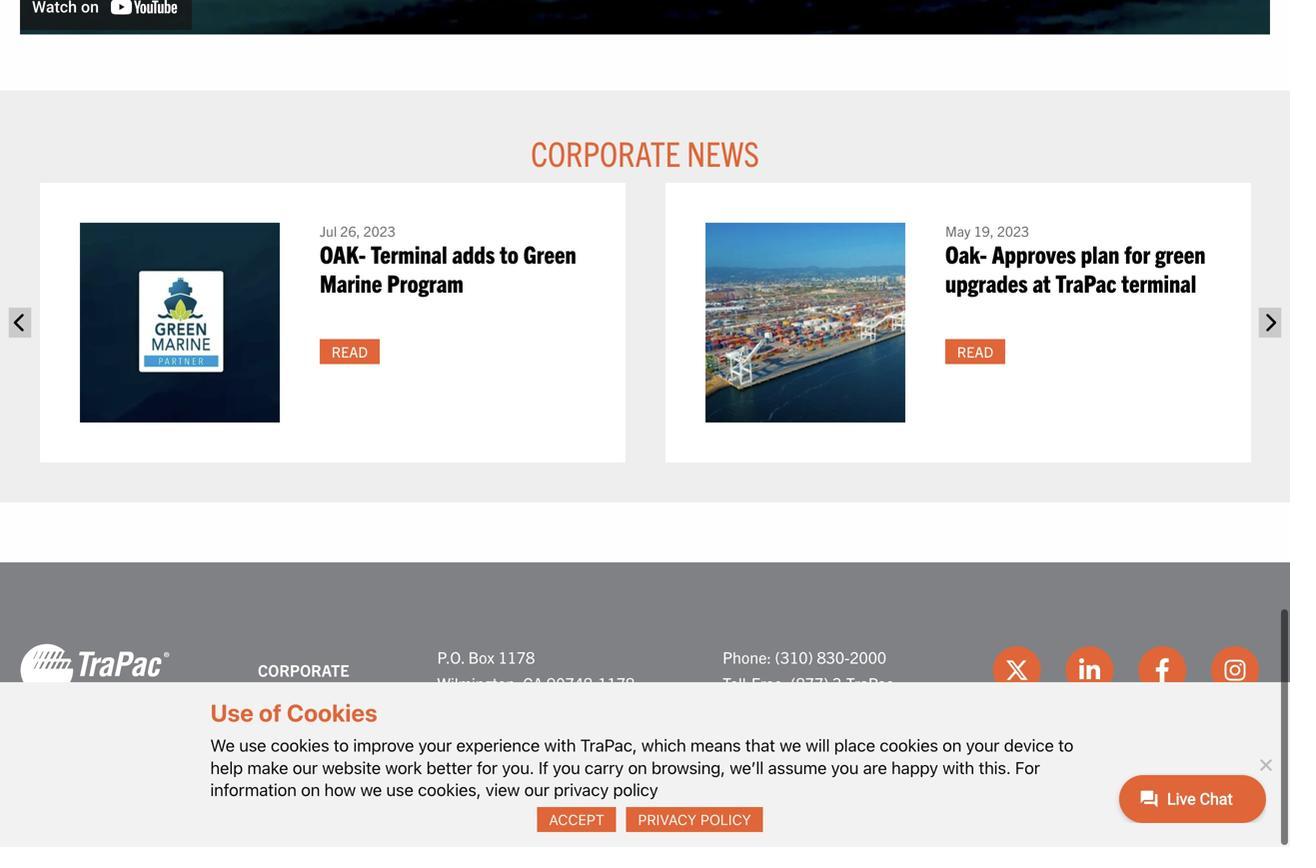 Task type: locate. For each thing, give the bounding box(es) containing it.
corporate inside the corporate news main content
[[531, 138, 680, 181]]

device
[[1004, 736, 1054, 756]]

terminal
[[1121, 274, 1196, 305]]

may 19, 2023 oak- approves plan for green upgrades at trapac terminal
[[945, 229, 1206, 305]]

2023 inside jul 26, 2023 oak- terminal adds to green marine program
[[363, 229, 396, 247]]

to
[[500, 245, 519, 276], [334, 736, 349, 756], [1058, 736, 1074, 756]]

your
[[418, 736, 452, 756], [966, 736, 1000, 756]]

read link for oak- approves plan for green upgrades at trapac terminal
[[945, 346, 1005, 371]]

2 read from the left
[[957, 349, 993, 368]]

we up assume
[[780, 736, 801, 756]]

0 horizontal spatial to
[[334, 736, 349, 756]]

use
[[210, 699, 254, 727]]

2023 for approves
[[997, 229, 1029, 247]]

for down the experience
[[477, 758, 498, 778]]

read
[[332, 349, 368, 368], [957, 349, 993, 368]]

2 vertical spatial on
[[301, 780, 320, 800]]

trapac inside may 19, 2023 oak- approves plan for green upgrades at trapac terminal
[[1056, 274, 1117, 305]]

to inside jul 26, 2023 oak- terminal adds to green marine program
[[500, 245, 519, 276]]

our right make
[[293, 758, 318, 778]]

read down upgrades at the top right
[[957, 349, 993, 368]]

0 horizontal spatial use
[[239, 736, 266, 756]]

all rights reserved. trapac llc © 2023
[[337, 807, 616, 825]]

carry
[[585, 758, 624, 778]]

you right if in the left of the page
[[553, 758, 580, 778]]

to for adds
[[500, 245, 519, 276]]

trapac
[[1056, 274, 1117, 305], [846, 680, 894, 700]]

ca
[[523, 680, 543, 700]]

use up make
[[239, 736, 266, 756]]

with
[[544, 736, 576, 756], [943, 758, 974, 778]]

1178 up ca
[[498, 654, 535, 674]]

privacy
[[554, 780, 609, 800]]

2023 for terminal
[[363, 229, 396, 247]]

2023 right 19,
[[997, 229, 1029, 247]]

adds
[[452, 245, 495, 276]]

1 vertical spatial for
[[477, 758, 498, 778]]

2023 inside may 19, 2023 oak- approves plan for green upgrades at trapac terminal
[[997, 229, 1029, 247]]

trapac down 2000
[[846, 680, 894, 700]]

2 horizontal spatial 2023
[[997, 229, 1029, 247]]

0 horizontal spatial on
[[301, 780, 320, 800]]

1 solid image from the left
[[9, 315, 31, 345]]

1178
[[498, 654, 535, 674], [598, 680, 635, 700]]

corporate for corporate news
[[531, 138, 680, 181]]

0 vertical spatial corporate
[[531, 138, 680, 181]]

0 horizontal spatial cookies
[[271, 736, 329, 756]]

on
[[943, 736, 962, 756], [628, 758, 647, 778], [301, 780, 320, 800]]

1 horizontal spatial our
[[524, 780, 549, 800]]

1 vertical spatial use
[[386, 780, 414, 800]]

1 horizontal spatial cookies
[[880, 736, 938, 756]]

with up if in the left of the page
[[544, 736, 576, 756]]

1 vertical spatial we
[[360, 780, 382, 800]]

that
[[745, 736, 775, 756]]

assume
[[768, 758, 827, 778]]

to up website
[[334, 736, 349, 756]]

2 horizontal spatial to
[[1058, 736, 1074, 756]]

1 horizontal spatial corporate
[[531, 138, 680, 181]]

we
[[780, 736, 801, 756], [360, 780, 382, 800]]

0 horizontal spatial solid image
[[9, 315, 31, 345]]

2023
[[363, 229, 396, 247], [997, 229, 1029, 247], [584, 807, 616, 825]]

0 vertical spatial trapac
[[1056, 274, 1117, 305]]

2 horizontal spatial on
[[943, 736, 962, 756]]

corporate inside footer
[[258, 667, 349, 687]]

0 vertical spatial for
[[1124, 245, 1150, 276]]

1 horizontal spatial solid image
[[1259, 315, 1281, 345]]

use
[[239, 736, 266, 756], [386, 780, 414, 800]]

0 horizontal spatial we
[[360, 780, 382, 800]]

jul
[[320, 229, 337, 247]]

1 horizontal spatial read link
[[945, 346, 1005, 371]]

1 horizontal spatial trapac
[[1056, 274, 1117, 305]]

make
[[247, 758, 288, 778]]

0 horizontal spatial corporate
[[258, 667, 349, 687]]

0 horizontal spatial your
[[418, 736, 452, 756]]

1 vertical spatial trapac
[[846, 680, 894, 700]]

1 cookies from the left
[[271, 736, 329, 756]]

our down if in the left of the page
[[524, 780, 549, 800]]

read link
[[320, 346, 380, 371], [945, 346, 1005, 371]]

0 vertical spatial use
[[239, 736, 266, 756]]

to right device
[[1058, 736, 1074, 756]]

oak-
[[945, 245, 987, 276]]

safety & security link
[[656, 807, 784, 825]]

for
[[1015, 758, 1040, 778]]

1 horizontal spatial read
[[957, 349, 993, 368]]

phone: (310) 830-2000 toll-free: (877) 3-trapac
[[723, 654, 894, 700]]

how
[[324, 780, 356, 800]]

use down the work
[[386, 780, 414, 800]]

plan
[[1081, 245, 1119, 276]]

1 horizontal spatial to
[[500, 245, 519, 276]]

you
[[553, 758, 580, 778], [831, 758, 859, 778]]

website
[[322, 758, 381, 778]]

(310)
[[775, 654, 813, 674]]

1 you from the left
[[553, 758, 580, 778]]

your up this.
[[966, 736, 1000, 756]]

2 you from the left
[[831, 758, 859, 778]]

wilmington,
[[437, 680, 519, 700]]

0 horizontal spatial 2023
[[363, 229, 396, 247]]

1 horizontal spatial we
[[780, 736, 801, 756]]

solid image
[[9, 315, 31, 345], [1259, 315, 1281, 345]]

corporate
[[531, 138, 680, 181], [258, 667, 349, 687]]

for right plan
[[1124, 245, 1150, 276]]

1 horizontal spatial on
[[628, 758, 647, 778]]

2 cookies from the left
[[880, 736, 938, 756]]

0 horizontal spatial read
[[332, 349, 368, 368]]

footer
[[0, 569, 1290, 847]]

cookies up make
[[271, 736, 329, 756]]

help
[[210, 758, 243, 778]]

0 vertical spatial we
[[780, 736, 801, 756]]

are
[[863, 758, 887, 778]]

2 read link from the left
[[945, 346, 1005, 371]]

0 horizontal spatial 1178
[[498, 654, 535, 674]]

read link down marine
[[320, 346, 380, 371]]

830-
[[817, 654, 850, 674]]

read down marine
[[332, 349, 368, 368]]

2023 right ©
[[584, 807, 616, 825]]

0 vertical spatial with
[[544, 736, 576, 756]]

trapac right at
[[1056, 274, 1117, 305]]

1 horizontal spatial with
[[943, 758, 974, 778]]

privacy
[[638, 811, 697, 828]]

0 horizontal spatial for
[[477, 758, 498, 778]]

with left this.
[[943, 758, 974, 778]]

read for oak- approves plan for green upgrades at trapac terminal
[[957, 349, 993, 368]]

0 horizontal spatial read link
[[320, 346, 380, 371]]

1178 up the trapac,
[[598, 680, 635, 700]]

1 horizontal spatial 1178
[[598, 680, 635, 700]]

cookies
[[271, 736, 329, 756], [880, 736, 938, 756]]

green
[[1155, 245, 1206, 276]]

cookies
[[287, 699, 377, 727]]

experience
[[456, 736, 540, 756]]

privacy policy
[[638, 811, 751, 828]]

corporate news main content
[[0, 0, 1290, 509]]

use of cookies we use cookies to improve your experience with trapac, which means that we will place cookies on your device to help make our website work better for you. if you carry on browsing, we'll assume you are happy with this. for information on how we use cookies, view our privacy policy
[[210, 699, 1074, 800]]

1 vertical spatial our
[[524, 780, 549, 800]]

0 horizontal spatial our
[[293, 758, 318, 778]]

1 horizontal spatial your
[[966, 736, 1000, 756]]

0 horizontal spatial trapac
[[846, 680, 894, 700]]

cookies,
[[418, 780, 481, 800]]

read link down upgrades at the top right
[[945, 346, 1005, 371]]

(877)
[[791, 680, 829, 700]]

1 horizontal spatial use
[[386, 780, 414, 800]]

0 vertical spatial our
[[293, 758, 318, 778]]

1 read from the left
[[332, 349, 368, 368]]

1 read link from the left
[[320, 346, 380, 371]]

your up better
[[418, 736, 452, 756]]

at
[[1033, 274, 1051, 305]]

our
[[293, 758, 318, 778], [524, 780, 549, 800]]

cookies up happy
[[880, 736, 938, 756]]

on left device
[[943, 736, 962, 756]]

all
[[337, 807, 360, 825]]

on left the how
[[301, 780, 320, 800]]

90748-
[[547, 680, 598, 700]]

to for cookies
[[334, 736, 349, 756]]

on up policy
[[628, 758, 647, 778]]

information
[[210, 780, 297, 800]]

for inside use of cookies we use cookies to improve your experience with trapac, which means that we will place cookies on your device to help make our website work better for you. if you carry on browsing, we'll assume you are happy with this. for information on how we use cookies, view our privacy policy
[[477, 758, 498, 778]]

corporate news
[[531, 138, 759, 181]]

you down the place
[[831, 758, 859, 778]]

0 horizontal spatial you
[[553, 758, 580, 778]]

will
[[806, 736, 830, 756]]

we down website
[[360, 780, 382, 800]]

1 horizontal spatial for
[[1124, 245, 1150, 276]]

if
[[539, 758, 548, 778]]

1 horizontal spatial you
[[831, 758, 859, 778]]

1 vertical spatial corporate
[[258, 667, 349, 687]]

for
[[1124, 245, 1150, 276], [477, 758, 498, 778]]

2023 right 26,
[[363, 229, 396, 247]]

this.
[[979, 758, 1011, 778]]

policy
[[700, 811, 751, 828]]

to right adds
[[500, 245, 519, 276]]

1 vertical spatial on
[[628, 758, 647, 778]]



Task type: vqa. For each thing, say whether or not it's contained in the screenshot.
the bottom TraPac
yes



Task type: describe. For each thing, give the bounding box(es) containing it.
&
[[708, 807, 717, 825]]

improve
[[353, 736, 414, 756]]

accept link
[[537, 807, 616, 832]]

we
[[210, 736, 235, 756]]

green
[[523, 245, 576, 276]]

of
[[259, 699, 282, 727]]

better
[[426, 758, 472, 778]]

2 solid image from the left
[[1259, 315, 1281, 345]]

program
[[387, 274, 463, 305]]

corporate for corporate
[[258, 667, 349, 687]]

1 vertical spatial 1178
[[598, 680, 635, 700]]

phone:
[[723, 654, 771, 674]]

approves
[[992, 245, 1076, 276]]

jul 26, 2023 oak- terminal adds to green marine program
[[320, 229, 576, 305]]

trapac
[[489, 807, 540, 825]]

trapac inside phone: (310) 830-2000 toll-free: (877) 3-trapac
[[846, 680, 894, 700]]

for inside may 19, 2023 oak- approves plan for green upgrades at trapac terminal
[[1124, 245, 1150, 276]]

may
[[945, 229, 971, 247]]

policy
[[613, 780, 658, 800]]

corporate image
[[20, 649, 170, 705]]

news
[[687, 138, 759, 181]]

happy
[[891, 758, 938, 778]]

2 your from the left
[[966, 736, 1000, 756]]

0 vertical spatial on
[[943, 736, 962, 756]]

reserved.
[[415, 807, 486, 825]]

1 your from the left
[[418, 736, 452, 756]]

accept
[[549, 811, 604, 828]]

footer containing p.o. box 1178
[[0, 569, 1290, 847]]

you.
[[502, 758, 534, 778]]

oak-
[[320, 245, 366, 276]]

box
[[468, 654, 495, 674]]

26,
[[340, 229, 360, 247]]

read link for oak- terminal adds to green marine program
[[320, 346, 380, 371]]

read for oak- terminal adds to green marine program
[[332, 349, 368, 368]]

security
[[721, 807, 784, 825]]

work
[[385, 758, 422, 778]]

terminal
[[371, 245, 447, 276]]

1 vertical spatial with
[[943, 758, 974, 778]]

marine
[[320, 274, 382, 305]]

©
[[570, 807, 581, 825]]

19,
[[974, 229, 994, 247]]

0 vertical spatial 1178
[[498, 654, 535, 674]]

trapac,
[[580, 736, 637, 756]]

llc
[[543, 807, 567, 825]]

toll-
[[723, 680, 751, 700]]

browsing,
[[652, 758, 725, 778]]

p.o.
[[437, 654, 465, 674]]

rights
[[363, 807, 412, 825]]

upgrades
[[945, 274, 1028, 305]]

2000
[[850, 654, 886, 674]]

p.o. box 1178 wilmington, ca 90748-1178
[[437, 654, 635, 700]]

which
[[641, 736, 686, 756]]

privacy policy link
[[626, 807, 763, 832]]

free:
[[751, 680, 787, 700]]

0 horizontal spatial with
[[544, 736, 576, 756]]

3-
[[832, 680, 846, 700]]

1 horizontal spatial 2023
[[584, 807, 616, 825]]

safety
[[656, 807, 705, 825]]

view
[[485, 780, 520, 800]]

we'll
[[730, 758, 764, 778]]

means
[[690, 736, 741, 756]]

place
[[834, 736, 875, 756]]

safety & security
[[656, 807, 784, 825]]



